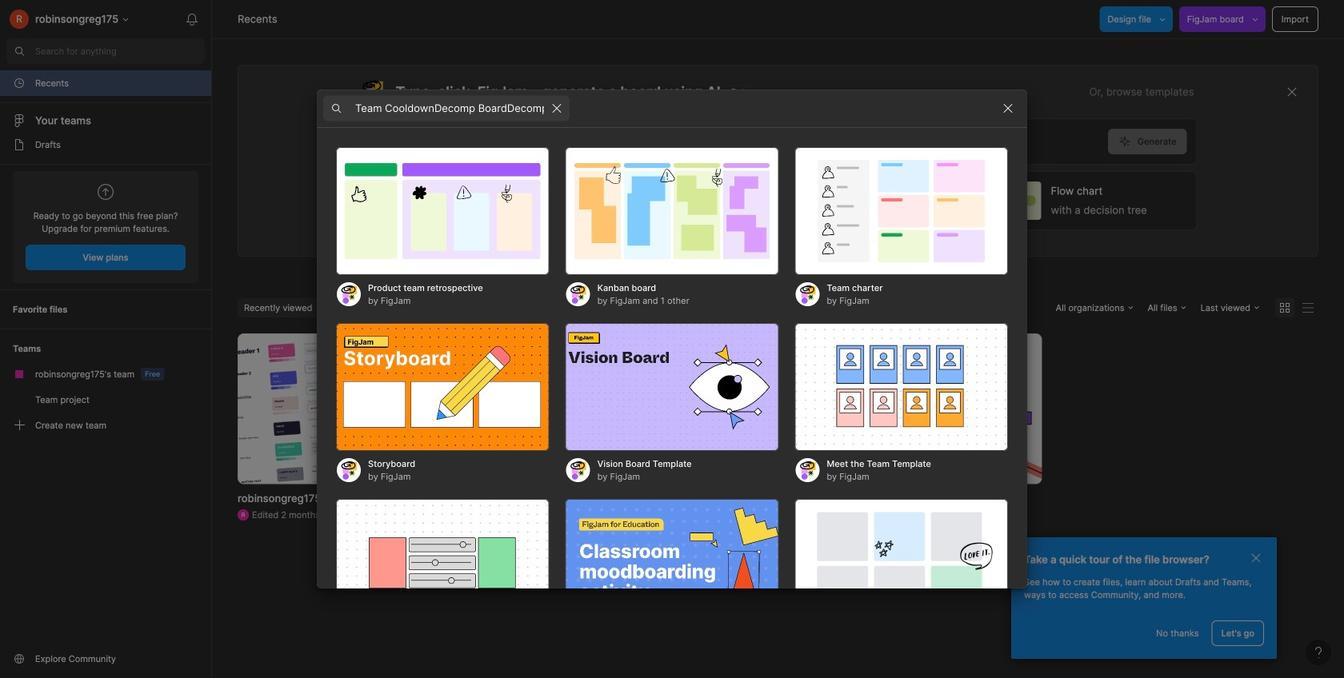 Task type: locate. For each thing, give the bounding box(es) containing it.
file thumbnail image
[[238, 334, 489, 484], [514, 334, 765, 484], [791, 334, 1042, 484]]

Search templates text field
[[355, 99, 544, 118]]

Ex: A weekly team meeting, starting with an ice breaker field
[[360, 119, 1108, 164]]

2 horizontal spatial file thumbnail image
[[791, 334, 1042, 484]]

team charter image
[[795, 147, 1008, 275]]

team agreement template image
[[336, 499, 549, 627]]

search 32 image
[[6, 38, 32, 64]]

dialog
[[317, 89, 1027, 679]]

0 horizontal spatial file thumbnail image
[[238, 334, 489, 484]]

1 horizontal spatial file thumbnail image
[[514, 334, 765, 484]]

product team retrospective image
[[336, 147, 549, 275]]

meet the team template image
[[795, 323, 1008, 451]]

community 16 image
[[13, 653, 26, 666]]

2 file thumbnail image from the left
[[514, 334, 765, 484]]

Search for anything text field
[[35, 45, 205, 58]]

mood board templates (community) image
[[565, 499, 779, 627]]



Task type: describe. For each thing, give the bounding box(es) containing it.
page 16 image
[[13, 138, 26, 151]]

kanban board image
[[565, 147, 779, 275]]

1 file thumbnail image from the left
[[238, 334, 489, 484]]

recent 16 image
[[13, 77, 26, 90]]

bell 32 image
[[179, 6, 205, 32]]

vision board template image
[[565, 323, 779, 451]]

3 file thumbnail image from the left
[[791, 334, 1042, 484]]

storyboard image
[[336, 323, 549, 451]]

mood board image
[[795, 499, 1008, 627]]



